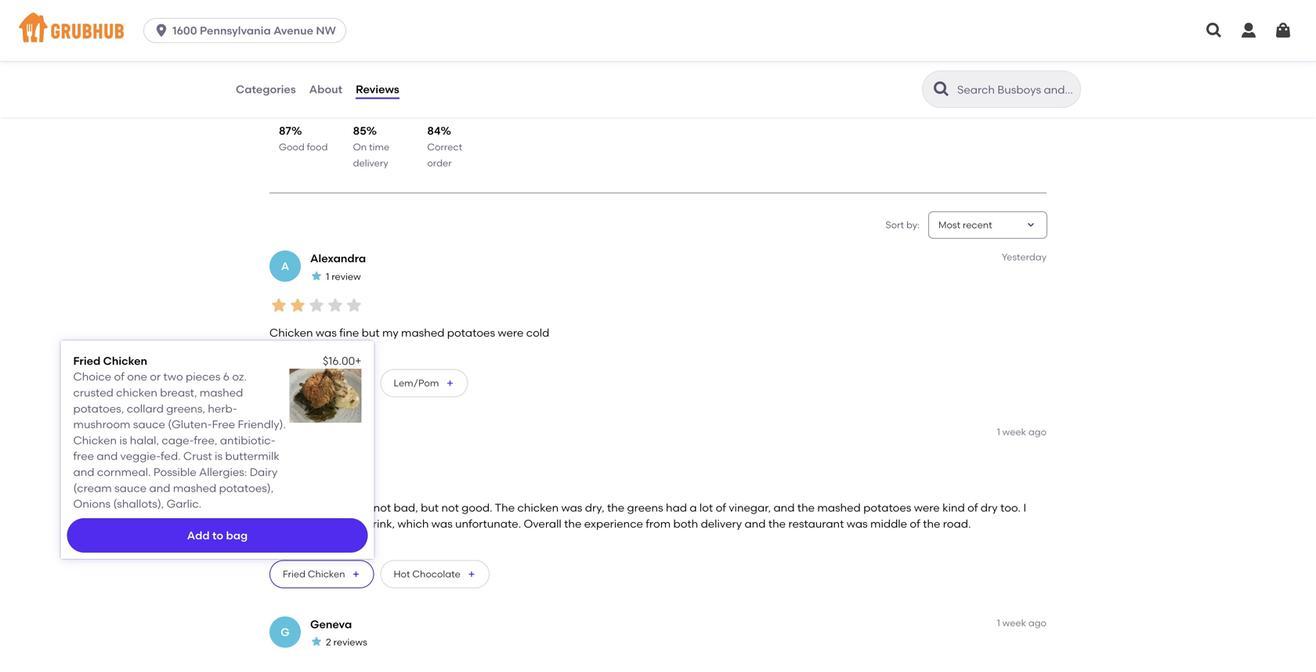 Task type: locate. For each thing, give the bounding box(es) containing it.
1 vertical spatial delivery
[[701, 518, 742, 531]]

87
[[279, 124, 292, 138]]

2 vertical spatial fried
[[283, 569, 306, 580]]

reviews
[[279, 45, 357, 68], [356, 83, 400, 96]]

delivery inside the food was okay: not bad, but not good. the chicken was dry, the greens had a lot of vinegar, and the mashed potatoes were kind of dry too. i also never got my drink, which was unfortunate. overall the experience from both delivery and the restaurant was middle of the road.
[[701, 518, 742, 531]]

1 svg image from the left
[[1205, 21, 1224, 40]]

fried chicken down the alexandra ordered:
[[283, 378, 345, 389]]

the up restaurant
[[798, 502, 815, 515]]

were left the cold
[[498, 327, 524, 340]]

both
[[674, 518, 699, 531]]

ong'olo
[[270, 544, 306, 556]]

the
[[607, 502, 625, 515], [798, 502, 815, 515], [564, 518, 582, 531], [769, 518, 786, 531], [923, 518, 941, 531]]

fried chicken button down ong'olo ordered:
[[270, 561, 374, 589]]

was left dry,
[[562, 502, 583, 515]]

avenue
[[274, 24, 314, 37]]

delivery down lot
[[701, 518, 742, 531]]

and right "vinegar,"
[[774, 502, 795, 515]]

antibiotic-
[[220, 434, 276, 447]]

potatoes
[[447, 327, 495, 340], [864, 502, 912, 515]]

plus icon image left hot
[[352, 570, 361, 580]]

alexandra left $16.00
[[270, 353, 317, 365]]

1 vertical spatial 1 week ago
[[997, 618, 1047, 629]]

0 vertical spatial were
[[498, 327, 524, 340]]

but right fine
[[362, 327, 380, 340]]

2 fried chicken button from the top
[[270, 561, 374, 589]]

reviews for busboys and poets - 450 k
[[279, 45, 642, 68]]

mashed up restaurant
[[818, 502, 861, 515]]

and down possible
[[149, 482, 170, 495]]

1 horizontal spatial not
[[442, 502, 459, 515]]

svg image
[[1205, 21, 1224, 40], [1240, 21, 1259, 40], [1274, 21, 1293, 40]]

oz.
[[232, 371, 247, 384]]

my
[[382, 327, 399, 340], [347, 518, 363, 531]]

potatoes),
[[219, 482, 274, 495]]

chicken inside choice of one or two pieces 6 oz. crusted chicken breast, mashed potatoes, collard greens, herb- mushroom sauce (gluten-free friendly). chicken is halal, cage-free, antibiotic- free and veggie-fed. crust is buttermilk and cornmeal.    possible allergies: dairy (cream sauce and mashed potatoes), onions (shallots), garlic.
[[73, 434, 117, 447]]

1 vertical spatial alexandra
[[270, 353, 317, 365]]

fried chicken up choice at the left bottom of page
[[73, 355, 147, 368]]

of left one
[[114, 371, 125, 384]]

1 vertical spatial chicken
[[518, 502, 559, 515]]

on
[[353, 142, 367, 153]]

Sort by: field
[[939, 219, 993, 232]]

1 horizontal spatial were
[[914, 502, 940, 515]]

2 vertical spatial fried chicken
[[283, 569, 345, 580]]

0 horizontal spatial but
[[362, 327, 380, 340]]

reviews down the for
[[356, 83, 400, 96]]

0 horizontal spatial the
[[270, 502, 290, 515]]

busboys
[[393, 45, 472, 68]]

0 horizontal spatial delivery
[[353, 158, 389, 169]]

fried chicken image
[[290, 369, 362, 423]]

1 horizontal spatial the
[[495, 502, 515, 515]]

okay:
[[343, 502, 371, 515]]

2 ago from the top
[[1029, 618, 1047, 629]]

reviews for reviews
[[356, 83, 400, 96]]

reviews down nw
[[279, 45, 357, 68]]

the up experience
[[607, 502, 625, 515]]

0 horizontal spatial were
[[498, 327, 524, 340]]

choice of one or two pieces 6 oz. crusted chicken breast, mashed potatoes, collard greens, herb- mushroom sauce (gluten-free friendly). chicken is halal, cage-free, antibiotic- free and veggie-fed. crust is buttermilk and cornmeal.    possible allergies: dairy (cream sauce and mashed potatoes), onions (shallots), garlic.
[[73, 371, 286, 511]]

0 vertical spatial ago
[[1029, 427, 1047, 438]]

fried up choice at the left bottom of page
[[73, 355, 101, 368]]

vinegar,
[[729, 502, 771, 515]]

sauce down cornmeal.
[[114, 482, 147, 495]]

not up the 'drink,'
[[374, 502, 391, 515]]

recent
[[963, 219, 993, 231]]

0 vertical spatial alexandra
[[310, 252, 366, 265]]

0 vertical spatial chicken
[[116, 386, 157, 400]]

mashed up herb-
[[200, 386, 243, 400]]

a
[[281, 260, 289, 273]]

collard
[[127, 402, 164, 416]]

$16.00 +
[[323, 355, 362, 368]]

got
[[326, 518, 344, 531]]

ordered:
[[319, 353, 357, 365], [308, 544, 346, 556]]

plus icon image
[[352, 379, 361, 388], [445, 379, 455, 388], [352, 570, 361, 580], [467, 570, 476, 580]]

k
[[629, 45, 642, 68]]

1 vertical spatial were
[[914, 502, 940, 515]]

2 week from the top
[[1003, 618, 1027, 629]]

the up unfortunate.
[[495, 502, 515, 515]]

1 not from the left
[[374, 502, 391, 515]]

1 horizontal spatial chicken
[[518, 502, 559, 515]]

0 horizontal spatial my
[[347, 518, 363, 531]]

the food was okay: not bad, but not good. the chicken was dry, the greens had a lot of vinegar, and the mashed potatoes were kind of dry too. i also never got my drink, which was unfortunate. overall the experience from both delivery and the restaurant was middle of the road.
[[270, 502, 1027, 531]]

categories
[[236, 83, 296, 96]]

fried chicken button
[[270, 370, 374, 398], [270, 561, 374, 589]]

my right fine
[[382, 327, 399, 340]]

free,
[[194, 434, 217, 447]]

2 the from the left
[[495, 502, 515, 515]]

0 horizontal spatial is
[[119, 434, 127, 447]]

2 horizontal spatial svg image
[[1274, 21, 1293, 40]]

1 vertical spatial ago
[[1029, 618, 1047, 629]]

ago
[[1029, 427, 1047, 438], [1029, 618, 1047, 629]]

was right which
[[432, 518, 453, 531]]

for
[[361, 45, 388, 68]]

0 vertical spatial reviews
[[279, 45, 357, 68]]

1 vertical spatial reviews
[[356, 83, 400, 96]]

sort by:
[[886, 219, 920, 231]]

0 vertical spatial delivery
[[353, 158, 389, 169]]

ordered: down got on the bottom left
[[308, 544, 346, 556]]

was
[[316, 327, 337, 340], [319, 502, 340, 515], [562, 502, 583, 515], [432, 518, 453, 531], [847, 518, 868, 531]]

chicken up overall
[[518, 502, 559, 515]]

chicken
[[270, 327, 313, 340], [103, 355, 147, 368], [308, 378, 345, 389], [73, 434, 117, 447], [308, 569, 345, 580]]

1 vertical spatial week
[[1003, 618, 1027, 629]]

84 correct order
[[427, 124, 463, 169]]

2
[[326, 637, 331, 649]]

too.
[[1001, 502, 1021, 515]]

correct
[[427, 142, 463, 153]]

chicken inside the food was okay: not bad, but not good. the chicken was dry, the greens had a lot of vinegar, and the mashed potatoes were kind of dry too. i also never got my drink, which was unfortunate. overall the experience from both delivery and the restaurant was middle of the road.
[[518, 502, 559, 515]]

0 vertical spatial week
[[1003, 427, 1027, 438]]

0 horizontal spatial not
[[374, 502, 391, 515]]

1 vertical spatial 1
[[997, 427, 1001, 438]]

experience
[[584, 518, 643, 531]]

delivery down time
[[353, 158, 389, 169]]

1 horizontal spatial svg image
[[1240, 21, 1259, 40]]

cold
[[526, 327, 550, 340]]

1 vertical spatial is
[[215, 450, 223, 463]]

reviews inside reviews button
[[356, 83, 400, 96]]

1 week ago
[[997, 427, 1047, 438], [997, 618, 1047, 629]]

0 horizontal spatial svg image
[[1205, 21, 1224, 40]]

onions
[[73, 498, 111, 511]]

never
[[294, 518, 324, 531]]

fried chicken inside tooltip
[[73, 355, 147, 368]]

food right good on the left top of the page
[[307, 142, 328, 153]]

3 svg image from the left
[[1274, 21, 1293, 40]]

star icon image
[[279, 69, 301, 91], [301, 69, 323, 91], [323, 69, 345, 91], [345, 69, 367, 91], [367, 69, 389, 91], [367, 69, 389, 91], [310, 270, 323, 283], [270, 296, 288, 315], [288, 296, 307, 315], [307, 296, 326, 315], [326, 296, 345, 315], [345, 296, 364, 315], [270, 471, 288, 490], [310, 636, 323, 649]]

not
[[374, 502, 391, 515], [442, 502, 459, 515]]

0 vertical spatial fried
[[73, 355, 101, 368]]

1 vertical spatial but
[[421, 502, 439, 515]]

lem/pom
[[394, 378, 439, 389]]

unfortunate.
[[455, 518, 521, 531]]

(shallots),
[[113, 498, 164, 511]]

not left good.
[[442, 502, 459, 515]]

ordered: down fine
[[319, 353, 357, 365]]

0 vertical spatial my
[[382, 327, 399, 340]]

about button
[[309, 61, 343, 118]]

alexandra
[[310, 252, 366, 265], [270, 353, 317, 365]]

1 review
[[326, 271, 361, 282]]

6
[[223, 371, 230, 384]]

my inside the food was okay: not bad, but not good. the chicken was dry, the greens had a lot of vinegar, and the mashed potatoes were kind of dry too. i also never got my drink, which was unfortunate. overall the experience from both delivery and the restaurant was middle of the road.
[[347, 518, 363, 531]]

0 vertical spatial potatoes
[[447, 327, 495, 340]]

1 vertical spatial my
[[347, 518, 363, 531]]

potatoes up middle
[[864, 502, 912, 515]]

mashed up lem/pom button
[[401, 327, 445, 340]]

0 vertical spatial 1 week ago
[[997, 427, 1047, 438]]

and down "vinegar,"
[[745, 518, 766, 531]]

alexandra up 1 review
[[310, 252, 366, 265]]

chicken up one
[[103, 355, 147, 368]]

1 horizontal spatial delivery
[[701, 518, 742, 531]]

week
[[1003, 427, 1027, 438], [1003, 618, 1027, 629]]

1 vertical spatial fried chicken
[[283, 378, 345, 389]]

fried for the
[[283, 569, 306, 580]]

potatoes left the cold
[[447, 327, 495, 340]]

two
[[163, 371, 183, 384]]

order
[[427, 158, 452, 169]]

plus icon image inside hot chocolate button
[[467, 570, 476, 580]]

the down "vinegar,"
[[769, 518, 786, 531]]

(cream
[[73, 482, 112, 495]]

0 vertical spatial is
[[119, 434, 127, 447]]

1 vertical spatial fried
[[283, 378, 306, 389]]

add
[[187, 529, 210, 543]]

of left dry
[[968, 502, 979, 515]]

chicken down mushroom
[[73, 434, 117, 447]]

bad,
[[394, 502, 418, 515]]

fried down the ong'olo at left bottom
[[283, 569, 306, 580]]

sauce down collard
[[133, 418, 165, 432]]

is up allergies: on the left bottom
[[215, 450, 223, 463]]

1 week from the top
[[1003, 427, 1027, 438]]

caret down icon image
[[1025, 219, 1038, 232]]

reviews
[[334, 637, 367, 649]]

categories button
[[235, 61, 297, 118]]

and down free at the left bottom of page
[[73, 466, 94, 479]]

1 horizontal spatial but
[[421, 502, 439, 515]]

1 vertical spatial ordered:
[[308, 544, 346, 556]]

my down okay:
[[347, 518, 363, 531]]

was left middle
[[847, 518, 868, 531]]

fried chicken button for was
[[270, 370, 374, 398]]

the left road.
[[923, 518, 941, 531]]

plus icon image down "+"
[[352, 379, 361, 388]]

fried inside tooltip
[[73, 355, 101, 368]]

the
[[270, 502, 290, 515], [495, 502, 515, 515]]

to
[[212, 529, 224, 543]]

but up which
[[421, 502, 439, 515]]

is left halal,
[[119, 434, 127, 447]]

chicken down one
[[116, 386, 157, 400]]

g
[[281, 626, 290, 639]]

drink,
[[366, 518, 395, 531]]

were left kind
[[914, 502, 940, 515]]

hot chocolate button
[[381, 561, 490, 589]]

1 fried chicken button from the top
[[270, 370, 374, 398]]

87 good food
[[279, 124, 328, 153]]

fried chicken down ong'olo ordered:
[[283, 569, 345, 580]]

1 vertical spatial potatoes
[[864, 502, 912, 515]]

food up never
[[292, 502, 317, 515]]

0 vertical spatial ordered:
[[319, 353, 357, 365]]

fried down the alexandra ordered:
[[283, 378, 306, 389]]

0 horizontal spatial chicken
[[116, 386, 157, 400]]

tooltip
[[61, 341, 374, 569]]

fried chicken for chicken
[[283, 378, 345, 389]]

1 horizontal spatial potatoes
[[864, 502, 912, 515]]

0 vertical spatial 1
[[326, 271, 329, 282]]

$16.00
[[323, 355, 355, 368]]

1 vertical spatial sauce
[[114, 482, 147, 495]]

food inside the food was okay: not bad, but not good. the chicken was dry, the greens had a lot of vinegar, and the mashed potatoes were kind of dry too. i also never got my drink, which was unfortunate. overall the experience from both delivery and the restaurant was middle of the road.
[[292, 502, 317, 515]]

add to bag
[[187, 529, 248, 543]]

plus icon image right the lem/pom
[[445, 379, 455, 388]]

and left poets
[[476, 45, 513, 68]]

the up also
[[270, 502, 290, 515]]

kind
[[943, 502, 965, 515]]

food
[[307, 142, 328, 153], [292, 502, 317, 515]]

fried chicken button down the alexandra ordered:
[[270, 370, 374, 398]]

1 ago from the top
[[1029, 427, 1047, 438]]

chicken down $16.00
[[308, 378, 345, 389]]

delivery
[[353, 158, 389, 169], [701, 518, 742, 531]]

1 vertical spatial fried chicken button
[[270, 561, 374, 589]]

0 vertical spatial fried chicken button
[[270, 370, 374, 398]]

free
[[73, 450, 94, 463]]

0 vertical spatial fried chicken
[[73, 355, 147, 368]]

0 vertical spatial food
[[307, 142, 328, 153]]

hot chocolate
[[394, 569, 461, 580]]

of right middle
[[910, 518, 921, 531]]

plus icon image right chocolate
[[467, 570, 476, 580]]

2 1 week ago from the top
[[997, 618, 1047, 629]]

review
[[332, 271, 361, 282]]

1 vertical spatial food
[[292, 502, 317, 515]]



Task type: describe. For each thing, give the bounding box(es) containing it.
was up got on the bottom left
[[319, 502, 340, 515]]

2 svg image from the left
[[1240, 21, 1259, 40]]

fried chicken for the
[[283, 569, 345, 580]]

hot
[[394, 569, 410, 580]]

fed.
[[161, 450, 181, 463]]

alexandra for alexandra ordered:
[[270, 353, 317, 365]]

greens,
[[166, 402, 205, 416]]

veggie-
[[120, 450, 161, 463]]

from
[[646, 518, 671, 531]]

0 vertical spatial but
[[362, 327, 380, 340]]

Search Busboys and Poets - 450 K search field
[[956, 82, 1076, 97]]

poets
[[518, 45, 571, 68]]

time
[[369, 142, 390, 153]]

ong'olo ordered:
[[270, 544, 346, 556]]

about
[[309, 83, 343, 96]]

garlic.
[[167, 498, 202, 511]]

crusted
[[73, 386, 114, 400]]

main navigation navigation
[[0, 0, 1317, 61]]

mashed inside the food was okay: not bad, but not good. the chicken was dry, the greens had a lot of vinegar, and the mashed potatoes were kind of dry too. i also never got my drink, which was unfortunate. overall the experience from both delivery and the restaurant was middle of the road.
[[818, 502, 861, 515]]

most
[[939, 219, 961, 231]]

reviews button
[[355, 61, 400, 118]]

sort
[[886, 219, 905, 231]]

by:
[[907, 219, 920, 231]]

1600 pennsylvania avenue nw
[[173, 24, 336, 37]]

chicken down ong'olo ordered:
[[308, 569, 345, 580]]

delivery inside 85 on time delivery
[[353, 158, 389, 169]]

1 1 week ago from the top
[[997, 427, 1047, 438]]

search icon image
[[933, 80, 952, 99]]

i
[[1024, 502, 1027, 515]]

halal,
[[130, 434, 159, 447]]

allergies:
[[199, 466, 247, 479]]

85 on time delivery
[[353, 124, 390, 169]]

or
[[150, 371, 161, 384]]

fried for chicken
[[283, 378, 306, 389]]

dry,
[[585, 502, 605, 515]]

but inside the food was okay: not bad, but not good. the chicken was dry, the greens had a lot of vinegar, and the mashed potatoes were kind of dry too. i also never got my drink, which was unfortunate. overall the experience from both delivery and the restaurant was middle of the road.
[[421, 502, 439, 515]]

nw
[[316, 24, 336, 37]]

ordered: for was
[[308, 544, 346, 556]]

alexandra ordered:
[[270, 353, 357, 365]]

tooltip containing fried chicken
[[61, 341, 374, 569]]

fried chicken button for food
[[270, 561, 374, 589]]

+
[[355, 355, 362, 368]]

cornmeal.
[[97, 466, 151, 479]]

1 horizontal spatial is
[[215, 450, 223, 463]]

plus icon image inside lem/pom button
[[445, 379, 455, 388]]

free
[[212, 418, 235, 432]]

450
[[589, 45, 624, 68]]

a
[[690, 502, 697, 515]]

crust
[[183, 450, 212, 463]]

breast,
[[160, 386, 197, 400]]

0 vertical spatial sauce
[[133, 418, 165, 432]]

which
[[398, 518, 429, 531]]

mushroom
[[73, 418, 130, 432]]

lot
[[700, 502, 713, 515]]

1 the from the left
[[270, 502, 290, 515]]

herb-
[[208, 402, 237, 416]]

had
[[666, 502, 687, 515]]

of right lot
[[716, 502, 727, 515]]

chicken inside choice of one or two pieces 6 oz. crusted chicken breast, mashed potatoes, collard greens, herb- mushroom sauce (gluten-free friendly). chicken is halal, cage-free, antibiotic- free and veggie-fed. crust is buttermilk and cornmeal.    possible allergies: dairy (cream sauce and mashed potatoes), onions (shallots), garlic.
[[116, 386, 157, 400]]

greens
[[627, 502, 664, 515]]

food inside '87 good food'
[[307, 142, 328, 153]]

2 vertical spatial 1
[[997, 618, 1001, 629]]

potatoes inside the food was okay: not bad, but not good. the chicken was dry, the greens had a lot of vinegar, and the mashed potatoes were kind of dry too. i also never got my drink, which was unfortunate. overall the experience from both delivery and the restaurant was middle of the road.
[[864, 502, 912, 515]]

friendly).
[[238, 418, 286, 432]]

of inside choice of one or two pieces 6 oz. crusted chicken breast, mashed potatoes, collard greens, herb- mushroom sauce (gluten-free friendly). chicken is halal, cage-free, antibiotic- free and veggie-fed. crust is buttermilk and cornmeal.    possible allergies: dairy (cream sauce and mashed potatoes), onions (shallots), garlic.
[[114, 371, 125, 384]]

were inside the food was okay: not bad, but not good. the chicken was dry, the greens had a lot of vinegar, and the mashed potatoes were kind of dry too. i also never got my drink, which was unfortunate. overall the experience from both delivery and the restaurant was middle of the road.
[[914, 502, 940, 515]]

-
[[576, 45, 584, 68]]

1600 pennsylvania avenue nw button
[[144, 18, 353, 43]]

and up cornmeal.
[[97, 450, 118, 463]]

ordered: for fine
[[319, 353, 357, 365]]

was left fine
[[316, 327, 337, 340]]

2 not from the left
[[442, 502, 459, 515]]

1 horizontal spatial my
[[382, 327, 399, 340]]

overall
[[524, 518, 562, 531]]

chicken was fine but my mashed potatoes were cold
[[270, 327, 550, 340]]

buttermilk
[[225, 450, 280, 463]]

reviews for reviews for busboys and poets - 450 k
[[279, 45, 357, 68]]

1600
[[173, 24, 197, 37]]

alexandra for alexandra
[[310, 252, 366, 265]]

svg image
[[154, 23, 169, 38]]

geneva
[[310, 618, 352, 632]]

0 horizontal spatial potatoes
[[447, 327, 495, 340]]

fine
[[340, 327, 359, 340]]

add to bag button
[[67, 519, 368, 553]]

chicken up the alexandra ordered:
[[270, 327, 313, 340]]

one
[[127, 371, 147, 384]]

mashed up garlic.
[[173, 482, 216, 495]]

dairy
[[250, 466, 278, 479]]

middle
[[871, 518, 908, 531]]

road.
[[943, 518, 971, 531]]

chocolate
[[413, 569, 461, 580]]

good
[[279, 142, 305, 153]]

good.
[[462, 502, 493, 515]]

restaurant
[[789, 518, 844, 531]]

also
[[270, 518, 291, 531]]

possible
[[153, 466, 197, 479]]

the right overall
[[564, 518, 582, 531]]

choice
[[73, 371, 111, 384]]



Task type: vqa. For each thing, say whether or not it's contained in the screenshot.
SEARCH BUSBOYS AND POETS - 450 K SEARCH BOX
yes



